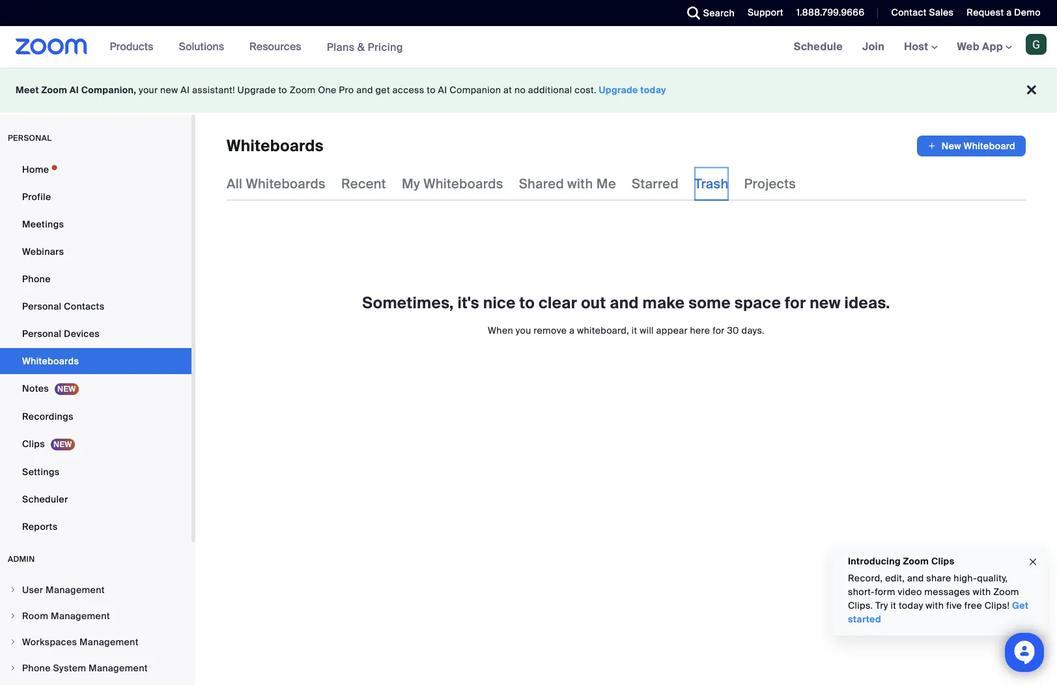 Task type: describe. For each thing, give the bounding box(es) containing it.
solutions button
[[179, 26, 230, 68]]

zoom up edit,
[[904, 555, 930, 567]]

1.888.799.9666
[[797, 7, 865, 18]]

personal contacts link
[[0, 293, 192, 319]]

contact sales
[[892, 7, 954, 18]]

sometimes, it's nice to clear out and make some space for new ideas.
[[363, 293, 891, 313]]

1 horizontal spatial to
[[427, 84, 436, 96]]

2 horizontal spatial to
[[520, 293, 535, 313]]

whiteboards inside 'link'
[[22, 355, 79, 367]]

2 ai from the left
[[181, 84, 190, 96]]

zoom logo image
[[16, 38, 87, 55]]

it inside the record, edit, and share high-quality, short-form video messages with zoom clips. try it today with five free clips!
[[891, 600, 897, 611]]

products button
[[110, 26, 159, 68]]

management for workspaces management
[[80, 636, 139, 648]]

get
[[376, 84, 390, 96]]

search
[[704, 7, 735, 19]]

try
[[876, 600, 889, 611]]

1 ai from the left
[[70, 84, 79, 96]]

support
[[748, 7, 784, 18]]

webinars link
[[0, 239, 192, 265]]

sales
[[930, 7, 954, 18]]

ideas.
[[845, 293, 891, 313]]

host button
[[905, 40, 938, 53]]

shared
[[519, 175, 564, 192]]

upgrade today link
[[599, 84, 667, 96]]

meetings
[[22, 218, 64, 230]]

user
[[22, 584, 43, 596]]

room management menu item
[[0, 604, 192, 628]]

notes link
[[0, 375, 192, 402]]

devices
[[64, 328, 100, 340]]

management for room management
[[51, 610, 110, 622]]

started
[[849, 613, 882, 625]]

with inside "tabs of all whiteboard page" tab list
[[568, 175, 594, 192]]

personal devices link
[[0, 321, 192, 347]]

companion,
[[81, 84, 136, 96]]

right image for workspaces management
[[9, 638, 17, 646]]

0 horizontal spatial for
[[713, 325, 725, 336]]

short-
[[849, 586, 875, 598]]

nice
[[483, 293, 516, 313]]

get started link
[[849, 600, 1029, 625]]

and inside the record, edit, and share high-quality, short-form video messages with zoom clips. try it today with five free clips!
[[908, 572, 925, 584]]

when
[[488, 325, 514, 336]]

1 horizontal spatial new
[[810, 293, 841, 313]]

all whiteboards
[[227, 175, 326, 192]]

system
[[53, 662, 86, 674]]

introducing
[[849, 555, 901, 567]]

out
[[581, 293, 606, 313]]

schedule
[[794, 40, 843, 53]]

whiteboards right my
[[424, 175, 504, 192]]

my whiteboards
[[402, 175, 504, 192]]

phone for phone system management
[[22, 662, 51, 674]]

new whiteboard button
[[918, 136, 1027, 156]]

room
[[22, 610, 48, 622]]

meet zoom ai companion, footer
[[0, 68, 1058, 113]]

at
[[504, 84, 512, 96]]

request
[[967, 7, 1005, 18]]

webinars
[[22, 246, 64, 257]]

you
[[516, 325, 532, 336]]

new inside meet zoom ai companion, footer
[[160, 84, 178, 96]]

right image
[[9, 664, 17, 672]]

product information navigation
[[100, 26, 413, 68]]

scheduler link
[[0, 486, 192, 512]]

products
[[110, 40, 153, 53]]

and inside meet zoom ai companion, footer
[[357, 84, 373, 96]]

web
[[958, 40, 980, 53]]

add image
[[928, 139, 937, 153]]

plans & pricing
[[327, 40, 403, 54]]

shared with me
[[519, 175, 617, 192]]

reports
[[22, 521, 58, 533]]

free
[[965, 600, 983, 611]]

contacts
[[64, 300, 105, 312]]

recordings link
[[0, 403, 192, 430]]

cost.
[[575, 84, 597, 96]]

remove
[[534, 325, 567, 336]]

1 upgrade from the left
[[238, 84, 276, 96]]

personal
[[8, 133, 52, 143]]

personal for personal contacts
[[22, 300, 61, 312]]

make
[[643, 293, 685, 313]]

no
[[515, 84, 526, 96]]

phone system management
[[22, 662, 148, 674]]

1 horizontal spatial for
[[785, 293, 807, 313]]

management for user management
[[46, 584, 105, 596]]

edit,
[[886, 572, 905, 584]]

1 horizontal spatial clips
[[932, 555, 955, 567]]

days.
[[742, 325, 765, 336]]

access
[[393, 84, 425, 96]]

join
[[863, 40, 885, 53]]

zoom left 'one'
[[290, 84, 316, 96]]

settings
[[22, 466, 60, 478]]

2 upgrade from the left
[[599, 84, 639, 96]]

video
[[898, 586, 923, 598]]

room management
[[22, 610, 110, 622]]

space
[[735, 293, 782, 313]]

zoom right meet
[[41, 84, 67, 96]]

pro
[[339, 84, 354, 96]]

1 horizontal spatial a
[[1007, 7, 1012, 18]]

user management
[[22, 584, 105, 596]]



Task type: locate. For each thing, give the bounding box(es) containing it.
upgrade
[[238, 84, 276, 96], [599, 84, 639, 96]]

tabs of all whiteboard page tab list
[[227, 167, 797, 201]]

recent
[[342, 175, 386, 192]]

1 horizontal spatial ai
[[181, 84, 190, 96]]

personal up personal devices at the top of page
[[22, 300, 61, 312]]

2 vertical spatial with
[[926, 600, 945, 611]]

2 personal from the top
[[22, 328, 61, 340]]

scheduler
[[22, 493, 68, 505]]

search button
[[678, 0, 738, 26]]

get started
[[849, 600, 1029, 625]]

and left get
[[357, 84, 373, 96]]

phone link
[[0, 266, 192, 292]]

for right space
[[785, 293, 807, 313]]

record, edit, and share high-quality, short-form video messages with zoom clips. try it today with five free clips!
[[849, 572, 1020, 611]]

starred
[[632, 175, 679, 192]]

0 horizontal spatial ai
[[70, 84, 79, 96]]

workspaces
[[22, 636, 77, 648]]

0 horizontal spatial upgrade
[[238, 84, 276, 96]]

ai left companion,
[[70, 84, 79, 96]]

it's
[[458, 293, 480, 313]]

0 horizontal spatial clips
[[22, 438, 45, 450]]

2 horizontal spatial ai
[[438, 84, 447, 96]]

me
[[597, 175, 617, 192]]

meet zoom ai companion, your new ai assistant! upgrade to zoom one pro and get access to ai companion at no additional cost. upgrade today
[[16, 84, 667, 96]]

join link
[[853, 26, 895, 68]]

personal down personal contacts
[[22, 328, 61, 340]]

2 vertical spatial right image
[[9, 638, 17, 646]]

banner
[[0, 26, 1058, 68]]

new
[[160, 84, 178, 96], [810, 293, 841, 313]]

1 phone from the top
[[22, 273, 51, 285]]

1 horizontal spatial today
[[899, 600, 924, 611]]

appear
[[657, 325, 688, 336]]

close image
[[1029, 554, 1039, 569]]

clips inside 'link'
[[22, 438, 45, 450]]

phone inside personal menu menu
[[22, 273, 51, 285]]

whiteboards application
[[227, 136, 1027, 156]]

personal menu menu
[[0, 156, 192, 541]]

one
[[318, 84, 337, 96]]

and up when you remove a whiteboard, it will appear here for 30 days.
[[610, 293, 639, 313]]

personal contacts
[[22, 300, 105, 312]]

will
[[640, 325, 654, 336]]

zoom up 'clips!'
[[994, 586, 1020, 598]]

0 vertical spatial clips
[[22, 438, 45, 450]]

personal inside personal devices link
[[22, 328, 61, 340]]

resources button
[[250, 26, 307, 68]]

zoom inside the record, edit, and share high-quality, short-form video messages with zoom clips. try it today with five free clips!
[[994, 586, 1020, 598]]

with
[[568, 175, 594, 192], [973, 586, 992, 598], [926, 600, 945, 611]]

right image left user
[[9, 586, 17, 594]]

0 horizontal spatial it
[[632, 325, 638, 336]]

a right the remove
[[570, 325, 575, 336]]

some
[[689, 293, 731, 313]]

it left "will"
[[632, 325, 638, 336]]

projects
[[745, 175, 797, 192]]

your
[[139, 84, 158, 96]]

admin menu menu
[[0, 577, 192, 685]]

2 horizontal spatial and
[[908, 572, 925, 584]]

clips.
[[849, 600, 874, 611]]

resources
[[250, 40, 302, 53]]

demo
[[1015, 7, 1042, 18]]

personal for personal devices
[[22, 328, 61, 340]]

1 vertical spatial new
[[810, 293, 841, 313]]

1 horizontal spatial and
[[610, 293, 639, 313]]

1 right image from the top
[[9, 586, 17, 594]]

home link
[[0, 156, 192, 182]]

clips up settings
[[22, 438, 45, 450]]

phone inside menu item
[[22, 662, 51, 674]]

management up room management
[[46, 584, 105, 596]]

support link
[[738, 0, 787, 26], [748, 7, 784, 18]]

3 ai from the left
[[438, 84, 447, 96]]

2 phone from the top
[[22, 662, 51, 674]]

right image
[[9, 586, 17, 594], [9, 612, 17, 620], [9, 638, 17, 646]]

personal devices
[[22, 328, 100, 340]]

0 vertical spatial personal
[[22, 300, 61, 312]]

phone right right image
[[22, 662, 51, 674]]

plans & pricing link
[[327, 40, 403, 54], [327, 40, 403, 54]]

meetings navigation
[[785, 26, 1058, 68]]

1.888.799.9666 button
[[787, 0, 868, 26], [797, 7, 865, 18]]

workspaces management
[[22, 636, 139, 648]]

a
[[1007, 7, 1012, 18], [570, 325, 575, 336]]

reports link
[[0, 514, 192, 540]]

new
[[942, 140, 962, 152]]

companion
[[450, 84, 501, 96]]

admin
[[8, 554, 35, 564]]

phone system management menu item
[[0, 656, 192, 680]]

1 horizontal spatial it
[[891, 600, 897, 611]]

1 personal from the top
[[22, 300, 61, 312]]

contact
[[892, 7, 927, 18]]

messages
[[925, 586, 971, 598]]

personal inside personal contacts link
[[22, 300, 61, 312]]

ai left companion
[[438, 84, 447, 96]]

and up the video
[[908, 572, 925, 584]]

whiteboards down personal devices at the top of page
[[22, 355, 79, 367]]

1 vertical spatial right image
[[9, 612, 17, 620]]

with down 'messages'
[[926, 600, 945, 611]]

0 vertical spatial with
[[568, 175, 594, 192]]

right image inside room management menu item
[[9, 612, 17, 620]]

clips up share on the right
[[932, 555, 955, 567]]

today down the video
[[899, 600, 924, 611]]

0 horizontal spatial a
[[570, 325, 575, 336]]

phone for phone
[[22, 273, 51, 285]]

my
[[402, 175, 420, 192]]

0 vertical spatial right image
[[9, 586, 17, 594]]

1 vertical spatial personal
[[22, 328, 61, 340]]

0 vertical spatial today
[[641, 84, 667, 96]]

3 right image from the top
[[9, 638, 17, 646]]

additional
[[528, 84, 573, 96]]

with up free
[[973, 586, 992, 598]]

high-
[[954, 572, 978, 584]]

0 vertical spatial and
[[357, 84, 373, 96]]

ai left assistant!
[[181, 84, 190, 96]]

whiteboards up the all whiteboards
[[227, 136, 324, 156]]

0 horizontal spatial and
[[357, 84, 373, 96]]

right image for user management
[[9, 586, 17, 594]]

management
[[46, 584, 105, 596], [51, 610, 110, 622], [80, 636, 139, 648], [89, 662, 148, 674]]

0 vertical spatial new
[[160, 84, 178, 96]]

today inside meet zoom ai companion, footer
[[641, 84, 667, 96]]

schedule link
[[785, 26, 853, 68]]

1 horizontal spatial with
[[926, 600, 945, 611]]

2 right image from the top
[[9, 612, 17, 620]]

0 horizontal spatial with
[[568, 175, 594, 192]]

clips!
[[985, 600, 1010, 611]]

upgrade right cost.
[[599, 84, 639, 96]]

0 vertical spatial for
[[785, 293, 807, 313]]

today up whiteboards application
[[641, 84, 667, 96]]

whiteboards inside application
[[227, 136, 324, 156]]

right image up right image
[[9, 638, 17, 646]]

phone down webinars
[[22, 273, 51, 285]]

1 vertical spatial phone
[[22, 662, 51, 674]]

get
[[1013, 600, 1029, 611]]

home
[[22, 164, 49, 175]]

0 horizontal spatial today
[[641, 84, 667, 96]]

clips link
[[0, 431, 192, 458]]

for left 30
[[713, 325, 725, 336]]

right image inside workspaces management menu item
[[9, 638, 17, 646]]

assistant!
[[192, 84, 235, 96]]

web app button
[[958, 40, 1013, 53]]

profile picture image
[[1027, 34, 1047, 55]]

user management menu item
[[0, 577, 192, 602]]

2 horizontal spatial with
[[973, 586, 992, 598]]

banner containing products
[[0, 26, 1058, 68]]

here
[[691, 325, 711, 336]]

1 vertical spatial a
[[570, 325, 575, 336]]

request a demo
[[967, 7, 1042, 18]]

0 horizontal spatial to
[[279, 84, 287, 96]]

0 vertical spatial phone
[[22, 273, 51, 285]]

0 vertical spatial a
[[1007, 7, 1012, 18]]

0 horizontal spatial new
[[160, 84, 178, 96]]

2 vertical spatial and
[[908, 572, 925, 584]]

1 vertical spatial clips
[[932, 555, 955, 567]]

new right your
[[160, 84, 178, 96]]

0 vertical spatial it
[[632, 325, 638, 336]]

plans
[[327, 40, 355, 54]]

whiteboard,
[[577, 325, 630, 336]]

it right the try
[[891, 600, 897, 611]]

with left me
[[568, 175, 594, 192]]

profile
[[22, 191, 51, 203]]

meet
[[16, 84, 39, 96]]

1 vertical spatial it
[[891, 600, 897, 611]]

1 vertical spatial with
[[973, 586, 992, 598]]

sometimes,
[[363, 293, 454, 313]]

to right 'nice'
[[520, 293, 535, 313]]

to right access
[[427, 84, 436, 96]]

host
[[905, 40, 932, 53]]

a left the demo
[[1007, 7, 1012, 18]]

request a demo link
[[958, 0, 1058, 26], [967, 7, 1042, 18]]

all
[[227, 175, 243, 192]]

workspaces management menu item
[[0, 630, 192, 654]]

ai
[[70, 84, 79, 96], [181, 84, 190, 96], [438, 84, 447, 96]]

new whiteboard
[[942, 140, 1016, 152]]

solutions
[[179, 40, 224, 53]]

1 horizontal spatial upgrade
[[599, 84, 639, 96]]

pricing
[[368, 40, 403, 54]]

and
[[357, 84, 373, 96], [610, 293, 639, 313], [908, 572, 925, 584]]

upgrade down product information navigation
[[238, 84, 276, 96]]

new left ideas.
[[810, 293, 841, 313]]

quality,
[[978, 572, 1009, 584]]

right image left room
[[9, 612, 17, 620]]

management down workspaces management menu item
[[89, 662, 148, 674]]

app
[[983, 40, 1004, 53]]

right image inside 'user management' menu item
[[9, 586, 17, 594]]

1 vertical spatial for
[[713, 325, 725, 336]]

management up phone system management menu item
[[80, 636, 139, 648]]

trash
[[695, 175, 729, 192]]

whiteboard
[[964, 140, 1016, 152]]

management inside menu item
[[89, 662, 148, 674]]

whiteboards right all
[[246, 175, 326, 192]]

1 vertical spatial today
[[899, 600, 924, 611]]

to down the resources dropdown button
[[279, 84, 287, 96]]

1 vertical spatial and
[[610, 293, 639, 313]]

management up workspaces management
[[51, 610, 110, 622]]

30
[[728, 325, 740, 336]]

recordings
[[22, 411, 73, 422]]

&
[[358, 40, 365, 54]]

right image for room management
[[9, 612, 17, 620]]

today inside the record, edit, and share high-quality, short-form video messages with zoom clips. try it today with five free clips!
[[899, 600, 924, 611]]



Task type: vqa. For each thing, say whether or not it's contained in the screenshot.
to to the left
yes



